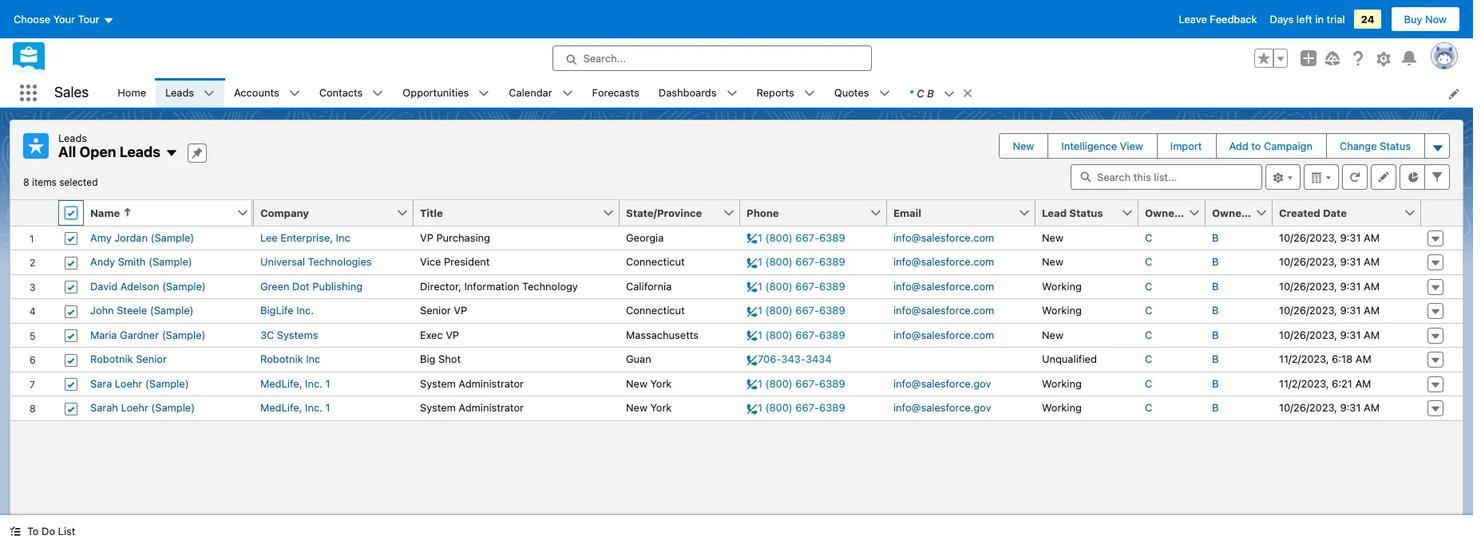 Task type: locate. For each thing, give the bounding box(es) containing it.
8 items selected
[[23, 176, 98, 188]]

3 c link from the top
[[1145, 279, 1153, 295]]

6 click to dial disabled image from the top
[[747, 352, 832, 368]]

text default image right accounts
[[289, 88, 300, 99]]

click to dial disabled image for medlife, inc. 1
[[747, 377, 846, 392]]

(sample) right gardner
[[162, 329, 206, 341]]

1 horizontal spatial cell
[[887, 347, 1036, 372]]

forecasts link
[[583, 78, 649, 108]]

loehr down the sara loehr (sample) link
[[121, 402, 148, 415]]

(sample)
[[151, 231, 194, 244], [149, 256, 192, 268], [162, 280, 206, 293], [150, 304, 194, 317], [162, 329, 206, 341], [145, 377, 189, 390], [151, 402, 195, 415]]

c for medlife, inc. 1
[[1145, 377, 1153, 390]]

1 vertical spatial medlife, inc. 1
[[260, 402, 330, 415]]

1 info@salesforce.com from the top
[[894, 231, 995, 244]]

text default image down the search... button at the top of page
[[726, 88, 738, 99]]

10/26/2023, for exec vp
[[1280, 329, 1338, 341]]

vp right exec
[[446, 329, 459, 341]]

1 horizontal spatial status
[[1380, 140, 1411, 153]]

click to dial disabled image for 3c systems
[[747, 328, 846, 343]]

system administrator for sarah loehr (sample)
[[420, 402, 524, 415]]

4 info@salesforce.com from the top
[[894, 304, 995, 317]]

reports link
[[747, 78, 804, 108]]

text default image inside 'contacts' list item
[[373, 88, 384, 99]]

biglife inc.
[[260, 304, 314, 317]]

c for biglife inc.
[[1145, 304, 1153, 317]]

text default image inside accounts list item
[[289, 88, 300, 99]]

system administrator
[[420, 377, 524, 390], [420, 402, 524, 415]]

0 vertical spatial info@salesforce.gov link
[[894, 377, 992, 392]]

2 1 from the top
[[325, 402, 330, 415]]

am
[[1364, 231, 1380, 244], [1364, 256, 1380, 268], [1364, 280, 1380, 293], [1364, 304, 1380, 317], [1364, 329, 1380, 341], [1356, 353, 1372, 366], [1356, 377, 1372, 390], [1364, 402, 1380, 415]]

(sample) down david adelson (sample) link
[[150, 304, 194, 317]]

5 10/26/2023, from the top
[[1280, 329, 1338, 341]]

1 horizontal spatial inc
[[336, 231, 350, 244]]

3 working from the top
[[1042, 377, 1082, 390]]

2 10/26/2023, from the top
[[1280, 256, 1338, 268]]

5 info@salesforce.com link from the top
[[894, 328, 995, 343]]

senior
[[420, 304, 451, 317], [136, 353, 167, 366]]

loehr down "robotnik senior" link
[[115, 377, 142, 390]]

6 c link from the top
[[1145, 352, 1153, 368]]

9:31
[[1341, 231, 1361, 244], [1341, 256, 1361, 268], [1341, 280, 1361, 293], [1341, 304, 1361, 317], [1341, 329, 1361, 341], [1341, 402, 1361, 415]]

0 vertical spatial new york
[[626, 377, 672, 390]]

info@salesforce.com
[[894, 231, 995, 244], [894, 256, 995, 268], [894, 280, 995, 293], [894, 304, 995, 317], [894, 329, 995, 341]]

1 vertical spatial vp
[[454, 304, 467, 317]]

b link for lee enterprise, inc
[[1212, 230, 1219, 246]]

0 vertical spatial system
[[420, 377, 456, 390]]

administrator for sarah loehr (sample)
[[459, 402, 524, 415]]

leads right home
[[165, 86, 194, 99]]

2 b link from the top
[[1212, 255, 1219, 270]]

opportunities list item
[[393, 78, 499, 108]]

am for lee enterprise, inc
[[1364, 231, 1380, 244]]

c link for universal technologies
[[1145, 255, 1153, 270]]

1 vertical spatial info@salesforce.gov link
[[894, 401, 992, 417]]

medlife, inc. 1
[[260, 377, 330, 390], [260, 402, 330, 415]]

inc.
[[296, 304, 314, 317], [305, 377, 323, 390], [305, 402, 323, 415]]

david adelson (sample) link
[[90, 279, 206, 295]]

1 system administrator from the top
[[420, 377, 524, 390]]

status right 'change'
[[1380, 140, 1411, 153]]

text default image left the *
[[879, 88, 890, 99]]

robotnik
[[90, 353, 133, 366], [260, 353, 303, 366]]

5 10/26/2023, 9:31 am from the top
[[1280, 329, 1380, 341]]

text default image inside "opportunities" list item
[[479, 88, 490, 99]]

senior down the maria gardner (sample) link
[[136, 353, 167, 366]]

Search All Open Leads list view. search field
[[1071, 164, 1263, 190]]

0 vertical spatial administrator
[[459, 377, 524, 390]]

click to dial disabled image for green dot publishing
[[747, 279, 846, 295]]

text default image
[[962, 88, 973, 99], [204, 88, 215, 99], [289, 88, 300, 99], [373, 88, 384, 99], [726, 88, 738, 99], [804, 88, 815, 99]]

robotnik down maria
[[90, 353, 133, 366]]

0 vertical spatial medlife, inc. 1
[[260, 377, 330, 390]]

3c systems link
[[260, 328, 318, 343]]

3 10/26/2023, from the top
[[1280, 280, 1338, 293]]

quotes
[[835, 86, 869, 99]]

text default image inside to do list button
[[10, 527, 21, 538]]

text default image right * c b
[[962, 88, 973, 99]]

11/2/2023, 6:21 am
[[1280, 377, 1372, 390]]

2 info@salesforce.com link from the top
[[894, 255, 995, 270]]

name element
[[84, 200, 264, 226]]

2 click to dial disabled image from the top
[[747, 255, 846, 270]]

2 system administrator from the top
[[420, 402, 524, 415]]

status for lead status
[[1070, 206, 1104, 219]]

1 vertical spatial system administrator
[[420, 402, 524, 415]]

accounts
[[234, 86, 279, 99]]

1 vertical spatial connecticut
[[626, 304, 685, 317]]

6 b link from the top
[[1212, 352, 1219, 368]]

leads right leads icon on the left of the page
[[58, 132, 87, 145]]

buy now
[[1405, 13, 1447, 26]]

b for robotnik inc
[[1212, 353, 1219, 366]]

b link for medlife, inc. 1
[[1212, 377, 1219, 392]]

1 horizontal spatial robotnik
[[260, 353, 303, 366]]

york
[[651, 377, 672, 390], [651, 402, 672, 415]]

info@salesforce.com for vp purchasing
[[894, 231, 995, 244]]

trial
[[1327, 13, 1345, 26]]

0 horizontal spatial senior
[[136, 353, 167, 366]]

green dot publishing
[[260, 280, 363, 293]]

1 vertical spatial york
[[651, 402, 672, 415]]

senior up exec
[[420, 304, 451, 317]]

0 vertical spatial vp
[[420, 231, 434, 244]]

1 vertical spatial medlife,
[[260, 402, 302, 415]]

10/26/2023, 9:31 am for senior vp
[[1280, 304, 1380, 317]]

campaign
[[1264, 140, 1313, 153]]

3 info@salesforce.com link from the top
[[894, 279, 995, 295]]

1 info@salesforce.gov link from the top
[[894, 377, 992, 392]]

text default image for leads
[[204, 88, 215, 99]]

(sample) up sarah loehr (sample)
[[145, 377, 189, 390]]

1 c link from the top
[[1145, 230, 1153, 246]]

6 10/26/2023, from the top
[[1280, 402, 1338, 415]]

robotnik down 3c systems link
[[260, 353, 303, 366]]

2 connecticut from the top
[[626, 304, 685, 317]]

(sample) for sara loehr (sample)
[[145, 377, 189, 390]]

info@salesforce.com link
[[894, 230, 995, 246], [894, 255, 995, 270], [894, 279, 995, 295], [894, 304, 995, 319], [894, 328, 995, 343]]

b for universal technologies
[[1212, 256, 1219, 268]]

0 vertical spatial york
[[651, 377, 672, 390]]

1 new york from the top
[[626, 377, 672, 390]]

1 vertical spatial senior
[[136, 353, 167, 366]]

c for robotnik inc
[[1145, 353, 1153, 366]]

3 info@salesforce.com from the top
[[894, 280, 995, 293]]

1 medlife, from the top
[[260, 377, 302, 390]]

1 horizontal spatial leads
[[120, 144, 160, 161]]

0 vertical spatial status
[[1380, 140, 1411, 153]]

2 medlife, from the top
[[260, 402, 302, 415]]

info@salesforce.gov for 11/2/2023, 6:21 am
[[894, 377, 992, 390]]

0 vertical spatial medlife,
[[260, 377, 302, 390]]

1 medlife, inc. 1 from the top
[[260, 377, 330, 390]]

1 vertical spatial status
[[1070, 206, 1104, 219]]

list containing home
[[108, 78, 1474, 108]]

1 9:31 from the top
[[1341, 231, 1361, 244]]

intelligence view button
[[1049, 134, 1156, 158]]

loehr
[[115, 377, 142, 390], [121, 402, 148, 415]]

3 10/26/2023, 9:31 am from the top
[[1280, 280, 1380, 293]]

7 c link from the top
[[1145, 377, 1153, 392]]

created
[[1280, 206, 1321, 219]]

2 robotnik from the left
[[260, 353, 303, 366]]

2 working from the top
[[1042, 304, 1082, 317]]

status for change status
[[1380, 140, 1411, 153]]

5 9:31 from the top
[[1341, 329, 1361, 341]]

connecticut down california
[[626, 304, 685, 317]]

enterprise,
[[281, 231, 333, 244]]

email element
[[887, 200, 1046, 226]]

4 info@salesforce.com link from the top
[[894, 304, 995, 319]]

4 c link from the top
[[1145, 304, 1153, 319]]

biglife
[[260, 304, 294, 317]]

4 10/26/2023, 9:31 am from the top
[[1280, 304, 1380, 317]]

1 vertical spatial administrator
[[459, 402, 524, 415]]

5 b link from the top
[[1212, 328, 1219, 343]]

1 vertical spatial loehr
[[121, 402, 148, 415]]

john
[[90, 304, 114, 317]]

10/26/2023, for vp purchasing
[[1280, 231, 1338, 244]]

info@salesforce.gov for 10/26/2023, 9:31 am
[[894, 402, 992, 415]]

5 info@salesforce.com from the top
[[894, 329, 995, 341]]

11/2/2023, up '11/2/2023, 6:21 am'
[[1280, 353, 1330, 366]]

forecasts
[[592, 86, 640, 99]]

group
[[1255, 49, 1288, 68]]

4 9:31 from the top
[[1341, 304, 1361, 317]]

2 10/26/2023, 9:31 am from the top
[[1280, 256, 1380, 268]]

david adelson (sample)
[[90, 280, 206, 293]]

leads right the open
[[120, 144, 160, 161]]

2 c link from the top
[[1145, 255, 1153, 270]]

information
[[464, 280, 520, 293]]

dashboards list item
[[649, 78, 747, 108]]

system administrator for sara loehr (sample)
[[420, 377, 524, 390]]

3 b link from the top
[[1212, 279, 1219, 295]]

date
[[1323, 206, 1348, 219]]

4 10/26/2023, from the top
[[1280, 304, 1338, 317]]

9:31 for vice president
[[1341, 256, 1361, 268]]

1 10/26/2023, 9:31 am from the top
[[1280, 231, 1380, 244]]

5 c link from the top
[[1145, 328, 1153, 343]]

steele
[[117, 304, 147, 317]]

1 info@salesforce.com link from the top
[[894, 230, 995, 246]]

2 system from the top
[[420, 402, 456, 415]]

robotnik senior link
[[90, 352, 167, 368]]

info@salesforce.gov link
[[894, 377, 992, 392], [894, 401, 992, 417]]

text default image for dashboards
[[726, 88, 738, 99]]

(sample) down name element
[[151, 231, 194, 244]]

inc inside "link"
[[306, 353, 321, 366]]

1 vertical spatial inc
[[306, 353, 321, 366]]

text default image right * c b
[[944, 88, 955, 100]]

10/26/2023, for system administrator
[[1280, 402, 1338, 415]]

medlife, for second "medlife, inc. 1" link from the top
[[260, 402, 302, 415]]

1 system from the top
[[420, 377, 456, 390]]

1 10/26/2023, from the top
[[1280, 231, 1338, 244]]

(sample) down the sara loehr (sample) link
[[151, 402, 195, 415]]

robotnik senior
[[90, 353, 167, 366]]

2 administrator from the top
[[459, 402, 524, 415]]

new inside button
[[1013, 140, 1035, 153]]

2 horizontal spatial leads
[[165, 86, 194, 99]]

info@salesforce.gov
[[894, 377, 992, 390], [894, 402, 992, 415]]

0 vertical spatial cell
[[58, 200, 84, 226]]

all
[[58, 144, 76, 161]]

1 11/2/2023, from the top
[[1280, 353, 1330, 366]]

1 connecticut from the top
[[626, 256, 685, 268]]

c for 3c systems
[[1145, 329, 1153, 341]]

feedback
[[1210, 13, 1258, 26]]

0 horizontal spatial status
[[1070, 206, 1104, 219]]

0 vertical spatial 11/2/2023,
[[1280, 353, 1330, 366]]

1 working from the top
[[1042, 280, 1082, 293]]

1 vertical spatial inc.
[[305, 377, 323, 390]]

working for california
[[1042, 280, 1082, 293]]

system for sarah loehr (sample)
[[420, 402, 456, 415]]

0 horizontal spatial robotnik
[[90, 353, 133, 366]]

robotnik inc link
[[260, 352, 321, 368]]

robotnik for robotnik senior
[[90, 353, 133, 366]]

system for sara loehr (sample)
[[420, 377, 456, 390]]

green dot publishing link
[[260, 279, 363, 295]]

director, information technology
[[420, 280, 578, 293]]

company element
[[254, 200, 423, 226]]

b for 3c systems
[[1212, 329, 1219, 341]]

1 york from the top
[[651, 377, 672, 390]]

text default image right reports
[[804, 88, 815, 99]]

b inside list item
[[928, 87, 934, 99]]

9:31 for vp purchasing
[[1341, 231, 1361, 244]]

robotnik inside "link"
[[260, 353, 303, 366]]

c
[[917, 87, 925, 99], [1145, 231, 1153, 244], [1145, 256, 1153, 268], [1145, 280, 1153, 293], [1145, 304, 1153, 317], [1145, 329, 1153, 341], [1145, 353, 1153, 366], [1145, 377, 1153, 390], [1145, 402, 1153, 415]]

1 vertical spatial 11/2/2023,
[[1280, 377, 1330, 390]]

c for green dot publishing
[[1145, 280, 1153, 293]]

do
[[42, 526, 55, 538]]

6 10/26/2023, 9:31 am from the top
[[1280, 402, 1380, 415]]

created date
[[1280, 206, 1348, 219]]

am for green dot publishing
[[1364, 280, 1380, 293]]

biglife inc. link
[[260, 304, 314, 319]]

0 horizontal spatial inc
[[306, 353, 321, 366]]

info@salesforce.com link for vice president
[[894, 255, 995, 270]]

working for connecticut
[[1042, 304, 1082, 317]]

vp down director,
[[454, 304, 467, 317]]

text default image inside calendar list item
[[562, 88, 573, 99]]

4 b link from the top
[[1212, 304, 1219, 319]]

1 horizontal spatial senior
[[420, 304, 451, 317]]

2 medlife, inc. 1 from the top
[[260, 402, 330, 415]]

0 vertical spatial medlife, inc. 1 link
[[260, 377, 330, 392]]

2 info@salesforce.gov from the top
[[894, 402, 992, 415]]

(sample) right adelson at bottom left
[[162, 280, 206, 293]]

0 vertical spatial loehr
[[115, 377, 142, 390]]

text default image for *
[[944, 88, 955, 100]]

inc. inside biglife inc. link
[[296, 304, 314, 317]]

cell
[[58, 200, 84, 226], [887, 347, 1036, 372]]

b for biglife inc.
[[1212, 304, 1219, 317]]

text default image for calendar
[[562, 88, 573, 99]]

am for medlife, inc. 1
[[1356, 377, 1372, 390]]

list
[[108, 78, 1474, 108]]

click to dial disabled image
[[747, 230, 846, 246], [747, 255, 846, 270], [747, 279, 846, 295], [747, 304, 846, 319], [747, 328, 846, 343], [747, 352, 832, 368], [747, 377, 846, 392], [747, 401, 846, 417]]

status right lead
[[1070, 206, 1104, 219]]

1 vertical spatial cell
[[887, 347, 1036, 372]]

8 click to dial disabled image from the top
[[747, 401, 846, 417]]

1 vertical spatial medlife, inc. 1 link
[[260, 401, 330, 417]]

add to campaign
[[1230, 140, 1313, 153]]

info@salesforce.com link for senior vp
[[894, 304, 995, 319]]

reports list item
[[747, 78, 825, 108]]

2 york from the top
[[651, 402, 672, 415]]

c link for lee enterprise, inc
[[1145, 230, 1153, 246]]

lead status
[[1042, 206, 1104, 219]]

tour
[[78, 13, 99, 26]]

0 vertical spatial 1
[[325, 377, 330, 390]]

None search field
[[1071, 164, 1263, 190]]

1 vertical spatial system
[[420, 402, 456, 415]]

7 b link from the top
[[1212, 377, 1219, 392]]

2 vertical spatial vp
[[446, 329, 459, 341]]

inc down systems
[[306, 353, 321, 366]]

10/26/2023, 9:31 am for vice president
[[1280, 256, 1380, 268]]

sara
[[90, 377, 112, 390]]

purchasing
[[436, 231, 490, 244]]

1 vertical spatial 1
[[325, 402, 330, 415]]

systems
[[277, 329, 318, 341]]

guan
[[626, 353, 652, 366]]

connecticut for president
[[626, 256, 685, 268]]

director,
[[420, 280, 462, 293]]

3 click to dial disabled image from the top
[[747, 279, 846, 295]]

11/2/2023, down 11/2/2023, 6:18 am
[[1280, 377, 1330, 390]]

1 click to dial disabled image from the top
[[747, 230, 846, 246]]

(sample) up david adelson (sample)
[[149, 256, 192, 268]]

1 vertical spatial info@salesforce.gov
[[894, 402, 992, 415]]

amy jordan (sample) link
[[90, 230, 194, 246]]

b for green dot publishing
[[1212, 280, 1219, 293]]

text default image inside leads list item
[[204, 88, 215, 99]]

text default image left accounts link
[[204, 88, 215, 99]]

text default image inside quotes list item
[[879, 88, 890, 99]]

text default image right contacts
[[373, 88, 384, 99]]

text default image inside reports list item
[[804, 88, 815, 99]]

text default image inside dashboards list item
[[726, 88, 738, 99]]

email
[[894, 206, 922, 219]]

text default image right 'calendar'
[[562, 88, 573, 99]]

1 info@salesforce.gov from the top
[[894, 377, 992, 390]]

am for robotnik inc
[[1356, 353, 1372, 366]]

california
[[626, 280, 672, 293]]

3c
[[260, 329, 274, 341]]

list
[[58, 526, 75, 538]]

medlife, for second "medlife, inc. 1" link from the bottom
[[260, 377, 302, 390]]

contacts
[[319, 86, 363, 99]]

maria gardner (sample)
[[90, 329, 206, 341]]

10/26/2023, 9:31 am for director, information technology
[[1280, 280, 1380, 293]]

2 info@salesforce.com from the top
[[894, 256, 995, 268]]

view
[[1120, 140, 1144, 153]]

connecticut
[[626, 256, 685, 268], [626, 304, 685, 317]]

0 vertical spatial info@salesforce.gov
[[894, 377, 992, 390]]

1 1 from the top
[[325, 377, 330, 390]]

text default image inside list item
[[944, 88, 955, 100]]

1 vertical spatial new york
[[626, 402, 672, 415]]

name button
[[84, 200, 236, 226]]

b
[[928, 87, 934, 99], [1212, 231, 1219, 244], [1212, 256, 1219, 268], [1212, 280, 1219, 293], [1212, 304, 1219, 317], [1212, 329, 1219, 341], [1212, 353, 1219, 366], [1212, 377, 1219, 390], [1212, 402, 1219, 415]]

c link for robotnik inc
[[1145, 352, 1153, 368]]

0 vertical spatial inc.
[[296, 304, 314, 317]]

leave feedback link
[[1179, 13, 1258, 26]]

1 robotnik from the left
[[90, 353, 133, 366]]

0 vertical spatial system administrator
[[420, 377, 524, 390]]

contacts list item
[[310, 78, 393, 108]]

0 vertical spatial inc
[[336, 231, 350, 244]]

c link for biglife inc.
[[1145, 304, 1153, 319]]

1 administrator from the top
[[459, 377, 524, 390]]

status inside "button"
[[1380, 140, 1411, 153]]

text default image left to
[[10, 527, 21, 538]]

inc up the technologies
[[336, 231, 350, 244]]

add to campaign button
[[1217, 134, 1326, 158]]

1 b link from the top
[[1212, 230, 1219, 246]]

text default image
[[479, 88, 490, 99], [562, 88, 573, 99], [879, 88, 890, 99], [944, 88, 955, 100], [165, 147, 178, 160], [10, 527, 21, 538]]

universal technologies
[[260, 256, 372, 268]]

connecticut up california
[[626, 256, 685, 268]]

5 click to dial disabled image from the top
[[747, 328, 846, 343]]

status inside button
[[1070, 206, 1104, 219]]

your
[[53, 13, 75, 26]]

7 click to dial disabled image from the top
[[747, 377, 846, 392]]

click to dial disabled image for lee enterprise, inc
[[747, 230, 846, 246]]

list item
[[900, 78, 981, 108]]

2 11/2/2023, from the top
[[1280, 377, 1330, 390]]

text default image left calendar link
[[479, 88, 490, 99]]

2 9:31 from the top
[[1341, 256, 1361, 268]]

connecticut for vp
[[626, 304, 685, 317]]

(sample) for amy jordan (sample)
[[151, 231, 194, 244]]

0 vertical spatial connecticut
[[626, 256, 685, 268]]

click to dial disabled image for biglife inc.
[[747, 304, 846, 319]]

1 for second "medlife, inc. 1" link from the top
[[325, 402, 330, 415]]

2 info@salesforce.gov link from the top
[[894, 401, 992, 417]]

3 9:31 from the top
[[1341, 280, 1361, 293]]

new york
[[626, 377, 672, 390], [626, 402, 672, 415]]

6 9:31 from the top
[[1341, 402, 1361, 415]]

vp up vice
[[420, 231, 434, 244]]

text default image for opportunities
[[479, 88, 490, 99]]

4 click to dial disabled image from the top
[[747, 304, 846, 319]]

info@salesforce.gov link for 10/26/2023,
[[894, 401, 992, 417]]

text default image for contacts
[[373, 88, 384, 99]]



Task type: describe. For each thing, give the bounding box(es) containing it.
sarah loehr (sample)
[[90, 402, 195, 415]]

c link for medlife, inc. 1
[[1145, 377, 1153, 392]]

email button
[[887, 200, 1018, 226]]

sarah
[[90, 402, 118, 415]]

company button
[[254, 200, 396, 226]]

1 for second "medlife, inc. 1" link from the bottom
[[325, 377, 330, 390]]

2 medlife, inc. 1 link from the top
[[260, 401, 330, 417]]

andy
[[90, 256, 115, 268]]

inc. for senior vp
[[296, 304, 314, 317]]

owner first name element
[[1139, 200, 1216, 226]]

to
[[27, 526, 39, 538]]

phone button
[[740, 200, 870, 226]]

c inside list item
[[917, 87, 925, 99]]

maria
[[90, 329, 117, 341]]

now
[[1426, 13, 1447, 26]]

lead
[[1042, 206, 1067, 219]]

new button
[[1000, 134, 1047, 158]]

big
[[420, 353, 436, 366]]

none search field inside all open leads|leads|list view element
[[1071, 164, 1263, 190]]

choose
[[14, 13, 50, 26]]

all open leads|leads|list view element
[[10, 120, 1464, 516]]

green
[[260, 280, 290, 293]]

quotes list item
[[825, 78, 900, 108]]

in
[[1316, 13, 1324, 26]]

c for universal technologies
[[1145, 256, 1153, 268]]

3c systems
[[260, 329, 318, 341]]

adelson
[[120, 280, 159, 293]]

days left in trial
[[1270, 13, 1345, 26]]

info@salesforce.com for vice president
[[894, 256, 995, 268]]

2 vertical spatial inc.
[[305, 402, 323, 415]]

action element
[[1422, 200, 1463, 226]]

publishing
[[313, 280, 363, 293]]

text default image up name element
[[165, 147, 178, 160]]

home link
[[108, 78, 156, 108]]

9:31 for system administrator
[[1341, 402, 1361, 415]]

24
[[1361, 13, 1375, 26]]

all open leads status
[[23, 176, 98, 188]]

created date element
[[1273, 200, 1431, 226]]

leave feedback
[[1179, 13, 1258, 26]]

leads list item
[[156, 78, 225, 108]]

text default image for reports
[[804, 88, 815, 99]]

6:21
[[1332, 377, 1353, 390]]

dashboards link
[[649, 78, 726, 108]]

title
[[420, 206, 443, 219]]

exec vp
[[420, 329, 459, 341]]

0 horizontal spatial leads
[[58, 132, 87, 145]]

robotnik for robotnik inc
[[260, 353, 303, 366]]

change status button
[[1327, 134, 1424, 158]]

sarah loehr (sample) link
[[90, 401, 195, 417]]

info@salesforce.com link for director, information technology
[[894, 279, 995, 295]]

calendar list item
[[499, 78, 583, 108]]

administrator for sara loehr (sample)
[[459, 377, 524, 390]]

search...
[[583, 52, 626, 65]]

11/2/2023, 6:18 am
[[1280, 353, 1372, 366]]

b for medlife, inc. 1
[[1212, 377, 1219, 390]]

loehr for sara
[[115, 377, 142, 390]]

choose your tour
[[14, 13, 99, 26]]

choose your tour button
[[13, 6, 115, 32]]

all open leads grid
[[10, 200, 1463, 421]]

b link for robotnik inc
[[1212, 352, 1219, 368]]

*
[[909, 87, 914, 99]]

1 medlife, inc. 1 link from the top
[[260, 377, 330, 392]]

to
[[1252, 140, 1262, 153]]

10/26/2023, 9:31 am for vp purchasing
[[1280, 231, 1380, 244]]

unqualified
[[1042, 353, 1097, 366]]

info@salesforce.com link for vp purchasing
[[894, 230, 995, 246]]

opportunities
[[403, 86, 469, 99]]

smith
[[118, 256, 146, 268]]

robotnik inc
[[260, 353, 321, 366]]

search... button
[[552, 46, 872, 71]]

0 horizontal spatial cell
[[58, 200, 84, 226]]

all open leads
[[58, 144, 160, 161]]

10/26/2023, 9:31 am for system administrator
[[1280, 402, 1380, 415]]

accounts list item
[[225, 78, 310, 108]]

technologies
[[308, 256, 372, 268]]

9:31 for exec vp
[[1341, 329, 1361, 341]]

john steele (sample)
[[90, 304, 194, 317]]

list item containing *
[[900, 78, 981, 108]]

change status
[[1340, 140, 1411, 153]]

opportunities link
[[393, 78, 479, 108]]

(sample) for david adelson (sample)
[[162, 280, 206, 293]]

massachusetts
[[626, 329, 699, 341]]

items
[[32, 176, 57, 188]]

info@salesforce.com link for exec vp
[[894, 328, 995, 343]]

technology
[[522, 280, 578, 293]]

11/2/2023, for 11/2/2023, 6:18 am
[[1280, 353, 1330, 366]]

lead status element
[[1036, 200, 1149, 226]]

8 c link from the top
[[1145, 401, 1153, 417]]

text default image for quotes
[[879, 88, 890, 99]]

11/2/2023, for 11/2/2023, 6:21 am
[[1280, 377, 1330, 390]]

import
[[1171, 140, 1203, 153]]

working for new york
[[1042, 377, 1082, 390]]

universal technologies link
[[260, 255, 372, 270]]

10/26/2023, for senior vp
[[1280, 304, 1338, 317]]

item number image
[[10, 200, 58, 226]]

john steele (sample) link
[[90, 304, 194, 319]]

text default image for accounts
[[289, 88, 300, 99]]

open
[[79, 144, 116, 161]]

intelligence
[[1062, 140, 1117, 153]]

amy
[[90, 231, 112, 244]]

dashboards
[[659, 86, 717, 99]]

vice
[[420, 256, 441, 268]]

info@salesforce.com for senior vp
[[894, 304, 995, 317]]

days
[[1270, 13, 1294, 26]]

medlife, inc. 1 for second "medlife, inc. 1" link from the bottom
[[260, 377, 330, 390]]

selected
[[59, 176, 98, 188]]

dot
[[292, 280, 310, 293]]

quotes link
[[825, 78, 879, 108]]

b for lee enterprise, inc
[[1212, 231, 1219, 244]]

am for biglife inc.
[[1364, 304, 1380, 317]]

b link for universal technologies
[[1212, 255, 1219, 270]]

title button
[[414, 200, 602, 226]]

inc. for system administrator
[[305, 377, 323, 390]]

state/province element
[[620, 200, 750, 226]]

c for lee enterprise, inc
[[1145, 231, 1153, 244]]

left
[[1297, 13, 1313, 26]]

created date button
[[1273, 200, 1404, 226]]

10/26/2023, for director, information technology
[[1280, 280, 1338, 293]]

vp for exec vp
[[446, 329, 459, 341]]

c link for 3c systems
[[1145, 328, 1153, 343]]

state/province
[[626, 206, 702, 219]]

title element
[[414, 200, 629, 226]]

loehr for sarah
[[121, 402, 148, 415]]

9:31 for senior vp
[[1341, 304, 1361, 317]]

8 b link from the top
[[1212, 401, 1219, 417]]

leads image
[[23, 133, 49, 159]]

phone element
[[740, 200, 897, 226]]

lead status button
[[1036, 200, 1121, 226]]

shot
[[439, 353, 461, 366]]

vp for senior vp
[[454, 304, 467, 317]]

c link for green dot publishing
[[1145, 279, 1153, 295]]

(sample) for john steele (sample)
[[150, 304, 194, 317]]

gardner
[[120, 329, 159, 341]]

item number element
[[10, 200, 58, 226]]

9:31 for director, information technology
[[1341, 280, 1361, 293]]

(sample) for sarah loehr (sample)
[[151, 402, 195, 415]]

0 vertical spatial senior
[[420, 304, 451, 317]]

text default image inside list item
[[962, 88, 973, 99]]

lee enterprise, inc link
[[260, 230, 350, 246]]

b link for 3c systems
[[1212, 328, 1219, 343]]

(sample) for maria gardner (sample)
[[162, 329, 206, 341]]

4 working from the top
[[1042, 402, 1082, 415]]

* c b
[[909, 87, 934, 99]]

sara loehr (sample) link
[[90, 377, 189, 392]]

am for universal technologies
[[1364, 256, 1380, 268]]

10/26/2023, 9:31 am for exec vp
[[1280, 329, 1380, 341]]

leads inside list item
[[165, 86, 194, 99]]

buy now button
[[1391, 6, 1461, 32]]

click to dial disabled image for universal technologies
[[747, 255, 846, 270]]

8
[[23, 176, 29, 188]]

big shot
[[420, 353, 461, 366]]

action image
[[1422, 200, 1463, 226]]

info@salesforce.com for exec vp
[[894, 329, 995, 341]]

info@salesforce.com for director, information technology
[[894, 280, 995, 293]]

owner last name element
[[1206, 200, 1283, 226]]

b link for biglife inc.
[[1212, 304, 1219, 319]]

president
[[444, 256, 490, 268]]

calendar link
[[499, 78, 562, 108]]

click to dial disabled image for robotnik inc
[[747, 352, 832, 368]]

b link for green dot publishing
[[1212, 279, 1219, 295]]

vice president
[[420, 256, 490, 268]]

10/26/2023, for vice president
[[1280, 256, 1338, 268]]

contacts link
[[310, 78, 373, 108]]

info@salesforce.gov link for 11/2/2023,
[[894, 377, 992, 392]]

vp purchasing
[[420, 231, 490, 244]]

lee
[[260, 231, 278, 244]]

2 new york from the top
[[626, 402, 672, 415]]



Task type: vqa. For each thing, say whether or not it's contained in the screenshot.
Cancel
no



